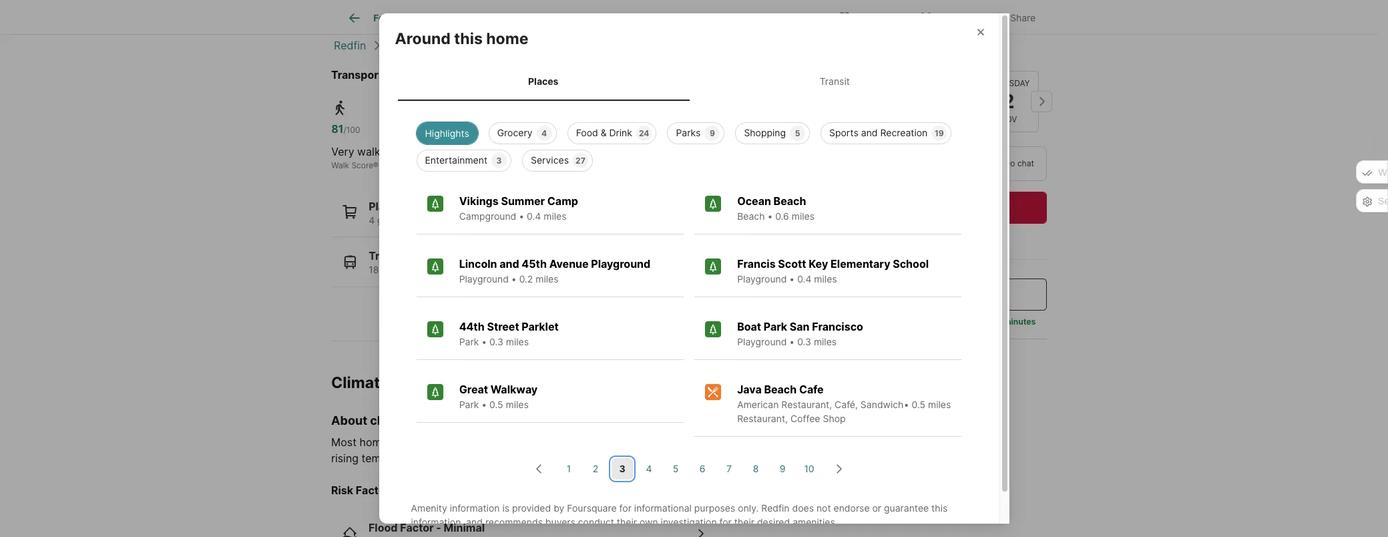 Task type: vqa. For each thing, say whether or not it's contained in the screenshot.
Investors button
no



Task type: describe. For each thing, give the bounding box(es) containing it.
parklet
[[522, 320, 559, 333]]

4 inside places 4 groceries, 24 restaurants, 9 parks
[[369, 214, 375, 225]]

recommends
[[486, 516, 543, 527]]

recreation
[[881, 127, 928, 138]]

87
[[584, 122, 597, 135]]

transit for transit 18, 29, 31, 5, 5r, 7, n, n-owl, nbus
[[369, 249, 405, 263]]

hear
[[871, 317, 888, 327]]

groceries,
[[377, 214, 421, 225]]

information,
[[411, 516, 464, 527]]

• inside java beach cafe american restaurant, café, sandwich restaurant, coffee shop • 0.5 miles
[[904, 399, 910, 410]]

miles inside great walkway park • 0.5 miles
[[506, 399, 529, 410]]

scott
[[778, 257, 807, 270]]

2 their from the left
[[735, 516, 755, 527]]

shop
[[823, 413, 846, 424]]

does
[[793, 502, 814, 513]]

san francisco
[[457, 38, 528, 52]]

56
[[462, 122, 476, 135]]

5 inside button
[[673, 463, 679, 474]]

conduct
[[578, 516, 614, 527]]

0.6
[[776, 210, 789, 222]]

schools
[[708, 12, 743, 24]]

risk
[[331, 483, 353, 497]]

favorite button
[[827, 3, 903, 30]]

bikeable
[[610, 145, 652, 158]]

none button containing 2
[[979, 71, 1039, 132]]

places tab
[[398, 65, 689, 98]]

/100 for 81
[[344, 125, 360, 135]]

-
[[436, 521, 441, 534]]

Nov button
[[912, 71, 973, 132]]

0.3 inside boat park san francisco playground • 0.3 miles
[[798, 336, 812, 347]]

9 inside button
[[780, 463, 786, 474]]

homes
[[360, 435, 393, 449]]

due
[[785, 435, 804, 449]]

0 horizontal spatial a
[[910, 317, 915, 327]]

investigation
[[661, 516, 717, 527]]

• inside lincoln and 45th avenue playground playground • 0.2 miles
[[512, 273, 517, 284]]

out
[[948, 12, 964, 23]]

• inside francis scott key elementary school playground • 0.4 miles
[[790, 273, 795, 284]]

6 button
[[692, 458, 713, 479]]

park inside boat park san francisco playground • 0.3 miles
[[764, 320, 788, 333]]

1 vertical spatial restaurant,
[[738, 413, 788, 424]]

score for bikeable
[[602, 160, 624, 170]]

places for places 4 groceries, 24 restaurants, 9 parks
[[369, 199, 404, 213]]

own
[[640, 516, 658, 527]]

share button
[[981, 3, 1047, 30]]

and inside list box
[[862, 127, 878, 138]]

flood factor - minimal button
[[331, 509, 719, 537]]

5 inside list box
[[795, 128, 801, 138]]

playground right avenue
[[591, 257, 651, 270]]

sandwich
[[861, 399, 904, 410]]

question
[[936, 288, 981, 301]]

camp
[[548, 194, 578, 207]]

boat park san francisco playground • 0.3 miles
[[738, 320, 864, 347]]

this inside amenity information is provided by foursquare for informational purposes only. redfin does not endorse or guarantee this information, and recommends buyers conduct their own investigation for their desired amenities.
[[932, 502, 948, 513]]

transit tab
[[689, 65, 981, 98]]

0.4 inside vikings summer camp campground • 0.4 miles
[[527, 210, 541, 222]]

feed
[[374, 12, 396, 24]]

entertainment
[[425, 154, 488, 165]]

chat
[[1018, 158, 1035, 168]]

beach for ocean beach
[[774, 194, 807, 207]]

francis scott key elementary school playground • 0.4 miles
[[738, 257, 929, 284]]

via
[[982, 158, 993, 168]]

places 4 groceries, 24 restaurants, 9 parks
[[369, 199, 526, 225]]

restaurants,
[[438, 214, 491, 225]]

tab list inside around this home dialog
[[395, 62, 984, 101]]

around this home
[[395, 29, 529, 48]]

elementary
[[831, 257, 891, 270]]

provided
[[512, 502, 551, 513]]

2 button
[[585, 458, 607, 479]]

by inside amenity information is provided by foursquare for informational purposes only. redfin does not endorse or guarantee this information, and recommends buyers conduct their own investigation for their desired amenities.
[[554, 502, 565, 513]]

risk factor
[[331, 483, 390, 497]]

property details
[[499, 12, 570, 24]]

44th
[[459, 320, 485, 333]]

® for transit
[[512, 160, 517, 170]]

1259
[[438, 68, 464, 81]]

vikings summer camp campground • 0.4 miles
[[459, 194, 578, 222]]

/100 for 56
[[476, 125, 492, 135]]

history
[[647, 12, 677, 24]]

x-out
[[939, 12, 964, 23]]

start an offer
[[908, 351, 978, 365]]

about climate risks
[[331, 414, 445, 428]]

factor for flood
[[400, 521, 434, 534]]

miles inside vikings summer camp campground • 0.4 miles
[[544, 210, 567, 222]]

and down some
[[433, 451, 451, 465]]

ask a question button
[[838, 279, 1047, 311]]

guarantee
[[884, 502, 929, 513]]

may
[[600, 435, 621, 449]]

impacted
[[640, 435, 687, 449]]

san francisco link
[[457, 38, 528, 52]]

score for walkable
[[352, 160, 373, 170]]

ave
[[491, 68, 511, 81]]

1 vertical spatial risks
[[416, 414, 445, 428]]

0 vertical spatial risks
[[393, 373, 429, 392]]

miles inside lincoln and 45th avenue playground playground • 0.2 miles
[[536, 273, 559, 284]]

drink
[[610, 127, 633, 138]]

playground inside boat park san francisco playground • 0.3 miles
[[738, 336, 787, 347]]

transit inside the "good transit transit score ®"
[[462, 160, 488, 170]]

miles inside java beach cafe american restaurant, café, sandwich restaurant, coffee shop • 0.5 miles
[[929, 399, 951, 410]]

climate inside most homes have some risk of natural disasters, and may be impacted by climate change due to rising temperatures and sea levels.
[[705, 435, 742, 449]]

1
[[567, 463, 571, 474]]

francis
[[738, 257, 776, 270]]

park inside 44th street parklet park • 0.3 miles
[[459, 336, 479, 347]]

3 inside list box
[[497, 155, 502, 165]]

have
[[396, 435, 421, 449]]

0 horizontal spatial san
[[457, 38, 476, 52]]

climate
[[331, 373, 389, 392]]

most
[[331, 435, 357, 449]]

francisco inside boat park san francisco playground • 0.3 miles
[[812, 320, 864, 333]]

thursday 2 nov
[[988, 78, 1030, 124]]

1 vertical spatial beach
[[738, 210, 765, 222]]

services
[[531, 154, 569, 165]]

free,
[[852, 230, 869, 240]]

sale
[[600, 12, 619, 24]]

4 button
[[639, 458, 660, 479]]

next image
[[1031, 91, 1053, 112]]

redfin inside amenity information is provided by foursquare for informational purposes only. redfin does not endorse or guarantee this information, and recommends buyers conduct their own investigation for their desired amenities.
[[762, 502, 790, 513]]

property
[[499, 12, 538, 24]]

tab list containing feed
[[331, 0, 769, 34]]

® for walkable
[[373, 160, 379, 170]]

schools tab
[[693, 2, 759, 34]]

87 /100
[[584, 122, 614, 135]]

6
[[700, 463, 706, 474]]

41st
[[466, 68, 489, 81]]

great walkway park • 0.5 miles
[[459, 382, 538, 410]]

0 horizontal spatial climate
[[370, 414, 414, 428]]

good transit transit score ®
[[462, 145, 524, 170]]

most homes have some risk of natural disasters, and may be impacted by climate change due to rising temperatures and sea levels.
[[331, 435, 817, 465]]

transit
[[492, 145, 524, 158]]

10
[[805, 463, 815, 474]]

street
[[487, 320, 519, 333]]

• inside 44th street parklet park • 0.3 miles
[[482, 336, 487, 347]]

transit for transit
[[820, 76, 850, 87]]

/100 for 87
[[597, 125, 614, 135]]

offer
[[952, 351, 978, 365]]



Task type: locate. For each thing, give the bounding box(es) containing it.
parks
[[502, 214, 526, 225]]

1 /100 from the left
[[344, 125, 360, 135]]

3 right good
[[497, 155, 502, 165]]

risks up about climate risks
[[393, 373, 429, 392]]

0 horizontal spatial redfin
[[334, 38, 366, 52]]

beach up american at the right of the page
[[764, 382, 797, 396]]

0 vertical spatial 5
[[795, 128, 801, 138]]

1 vertical spatial 24
[[424, 214, 436, 225]]

0 horizontal spatial 24
[[424, 214, 436, 225]]

restaurant, up the coffee
[[782, 399, 832, 410]]

1 vertical spatial places
[[369, 199, 404, 213]]

1 vertical spatial 4
[[369, 214, 375, 225]]

local
[[917, 317, 934, 327]]

very up walk
[[331, 145, 354, 158]]

anytime
[[898, 230, 928, 240]]

0.3 inside 44th street parklet park • 0.3 miles
[[490, 336, 504, 347]]

lincoln and 45th avenue playground playground • 0.2 miles
[[459, 257, 651, 284]]

transportation near 1259 41st ave
[[331, 68, 511, 81]]

transit up the 29,
[[369, 249, 405, 263]]

2 vertical spatial beach
[[764, 382, 797, 396]]

4 right 3 button
[[646, 463, 652, 474]]

x-
[[939, 12, 948, 23]]

0 vertical spatial francisco
[[479, 38, 528, 52]]

2 ® from the left
[[512, 160, 517, 170]]

0 horizontal spatial factor
[[356, 483, 390, 497]]

nov up the 19
[[934, 114, 952, 124]]

a right ask
[[927, 288, 933, 301]]

0 horizontal spatial 3
[[497, 155, 502, 165]]

about
[[331, 414, 367, 428]]

from
[[890, 317, 908, 327]]

1 horizontal spatial 3
[[620, 463, 626, 474]]

desired
[[757, 516, 790, 527]]

® down walkable
[[373, 160, 379, 170]]

and down information
[[466, 516, 483, 527]]

sale & tax history tab
[[585, 2, 693, 34]]

24 for places
[[424, 214, 436, 225]]

0 horizontal spatial 2
[[593, 463, 599, 474]]

n,
[[453, 264, 462, 275]]

park down 44th
[[459, 336, 479, 347]]

0 horizontal spatial &
[[601, 127, 607, 138]]

2 score from the left
[[490, 160, 512, 170]]

/100 inside 81 /100
[[344, 125, 360, 135]]

1 very from the left
[[331, 145, 354, 158]]

29,
[[384, 264, 398, 275]]

1 vertical spatial san
[[790, 320, 810, 333]]

0 horizontal spatial places
[[369, 199, 404, 213]]

ocean
[[738, 194, 771, 207]]

1 vertical spatial by
[[554, 502, 565, 513]]

1 horizontal spatial /100
[[476, 125, 492, 135]]

5,
[[416, 264, 424, 275]]

1 vertical spatial &
[[601, 127, 607, 138]]

0 vertical spatial 2
[[1003, 89, 1015, 113]]

around this home element
[[395, 13, 545, 49]]

1 vertical spatial 5
[[673, 463, 679, 474]]

4 inside list box
[[542, 128, 547, 138]]

1 horizontal spatial 0.4
[[798, 273, 812, 284]]

0 vertical spatial beach
[[774, 194, 807, 207]]

and inside amenity information is provided by foursquare for informational purposes only. redfin does not endorse or guarantee this information, and recommends buyers conduct their own investigation for their desired amenities.
[[466, 516, 483, 527]]

0 vertical spatial 9
[[710, 128, 715, 138]]

climate up homes
[[370, 414, 414, 428]]

or
[[873, 502, 882, 513]]

highlights
[[425, 127, 469, 139]]

be
[[624, 435, 637, 449]]

score right bike
[[602, 160, 624, 170]]

sale & tax history
[[600, 12, 677, 24]]

& right 87
[[601, 127, 607, 138]]

an
[[937, 351, 950, 365]]

0 vertical spatial 4
[[542, 128, 547, 138]]

francisco left hear
[[812, 320, 864, 333]]

0.5 down walkway
[[490, 399, 503, 410]]

miles down start an offer
[[929, 399, 951, 410]]

7 button
[[719, 458, 740, 479]]

risks
[[393, 373, 429, 392], [416, 414, 445, 428]]

cancel
[[871, 230, 896, 240]]

1 ® from the left
[[373, 160, 379, 170]]

19
[[935, 128, 944, 138]]

1 horizontal spatial 0.3
[[798, 336, 812, 347]]

san inside boat park san francisco playground • 0.3 miles
[[790, 320, 810, 333]]

5 button
[[665, 458, 687, 479]]

45th
[[522, 257, 547, 270]]

playground inside francis scott key elementary school playground • 0.4 miles
[[738, 273, 787, 284]]

very bikeable bike score
[[584, 145, 652, 170]]

Oct button
[[846, 70, 907, 133]]

0.4 down the 'scott'
[[798, 273, 812, 284]]

temperatures
[[362, 451, 430, 465]]

1 vertical spatial francisco
[[812, 320, 864, 333]]

climate
[[370, 414, 414, 428], [705, 435, 742, 449]]

very walkable walk score ®
[[331, 145, 402, 170]]

® inside very walkable walk score ®
[[373, 160, 379, 170]]

vikings
[[459, 194, 499, 207]]

oct
[[868, 114, 885, 124]]

2 inside thursday 2 nov
[[1003, 89, 1015, 113]]

9 left parks
[[494, 214, 499, 225]]

0 vertical spatial 3
[[497, 155, 502, 165]]

1 horizontal spatial their
[[735, 516, 755, 527]]

/100 inside 56 /100
[[476, 125, 492, 135]]

0.5 inside great walkway park • 0.5 miles
[[490, 399, 503, 410]]

overview tab
[[411, 2, 484, 34]]

it's
[[838, 230, 849, 240]]

9 inside list box
[[710, 128, 715, 138]]

2 vertical spatial 4
[[646, 463, 652, 474]]

4 inside button
[[646, 463, 652, 474]]

0 horizontal spatial ®
[[373, 160, 379, 170]]

1 vertical spatial 2
[[593, 463, 599, 474]]

0 horizontal spatial for
[[620, 502, 632, 513]]

0 vertical spatial tab list
[[331, 0, 769, 34]]

very for very bikeable
[[584, 145, 607, 158]]

0 horizontal spatial 0.5
[[490, 399, 503, 410]]

3 score from the left
[[602, 160, 624, 170]]

44th street parklet park • 0.3 miles
[[459, 320, 559, 347]]

3 /100 from the left
[[597, 125, 614, 135]]

0 horizontal spatial very
[[331, 145, 354, 158]]

transit inside tab
[[820, 76, 850, 87]]

miles right 0.6
[[792, 210, 815, 222]]

sports and recreation
[[830, 127, 928, 138]]

1 vertical spatial 3
[[620, 463, 626, 474]]

levels.
[[475, 451, 507, 465]]

for down purposes
[[720, 516, 732, 527]]

transit down good
[[462, 160, 488, 170]]

16
[[994, 317, 1003, 327]]

0 vertical spatial climate
[[370, 414, 414, 428]]

factor inside button
[[400, 521, 434, 534]]

score inside 'very bikeable bike score'
[[602, 160, 624, 170]]

1 horizontal spatial 24
[[639, 128, 650, 138]]

cafe
[[800, 382, 824, 396]]

miles down walkway
[[506, 399, 529, 410]]

• inside boat park san francisco playground • 0.3 miles
[[790, 336, 795, 347]]

by up buyers
[[554, 502, 565, 513]]

2 horizontal spatial 4
[[646, 463, 652, 474]]

campground
[[459, 210, 517, 222]]

1 score from the left
[[352, 160, 373, 170]]

0.5 right sandwich
[[912, 399, 926, 410]]

5 right 4 button
[[673, 463, 679, 474]]

miles up cafe at the bottom of the page
[[814, 336, 837, 347]]

miles down street
[[506, 336, 529, 347]]

1 horizontal spatial &
[[622, 12, 628, 24]]

1 horizontal spatial this
[[932, 502, 948, 513]]

0 vertical spatial for
[[620, 502, 632, 513]]

& inside tab
[[622, 12, 628, 24]]

1 horizontal spatial ®
[[512, 160, 517, 170]]

ask a question
[[905, 288, 981, 301]]

0 vertical spatial factor
[[356, 483, 390, 497]]

and down oct
[[862, 127, 878, 138]]

1 vertical spatial factor
[[400, 521, 434, 534]]

good
[[462, 145, 489, 158]]

score down walkable
[[352, 160, 373, 170]]

5 right shopping
[[795, 128, 801, 138]]

2 down thursday
[[1003, 89, 1015, 113]]

redfin down feed link
[[334, 38, 366, 52]]

0 vertical spatial by
[[690, 435, 702, 449]]

0.3 down street
[[490, 336, 504, 347]]

redfin up the desired
[[762, 502, 790, 513]]

1 horizontal spatial 5
[[795, 128, 801, 138]]

8
[[753, 463, 759, 474]]

1 horizontal spatial redfin
[[762, 502, 790, 513]]

2 vertical spatial transit
[[369, 249, 405, 263]]

9 right the 8 in the right bottom of the page
[[780, 463, 786, 474]]

1 vertical spatial transit
[[462, 160, 488, 170]]

favorite
[[857, 12, 892, 23]]

1 0.5 from the left
[[490, 399, 503, 410]]

5
[[795, 128, 801, 138], [673, 463, 679, 474]]

score down transit
[[490, 160, 512, 170]]

a right from
[[910, 317, 915, 327]]

0.4 inside francis scott key elementary school playground • 0.4 miles
[[798, 273, 812, 284]]

and left may in the bottom left of the page
[[578, 435, 597, 449]]

9 right parks
[[710, 128, 715, 138]]

& left tax
[[622, 12, 628, 24]]

francisco up the ave
[[479, 38, 528, 52]]

park right boat
[[764, 320, 788, 333]]

tour via video chat list box
[[838, 146, 1047, 181]]

1 horizontal spatial places
[[528, 76, 559, 87]]

playground down francis
[[738, 273, 787, 284]]

california link
[[388, 38, 435, 52]]

0 horizontal spatial this
[[454, 29, 483, 48]]

/100 inside 87 /100
[[597, 125, 614, 135]]

& for food
[[601, 127, 607, 138]]

• inside ocean beach beach • 0.6 miles
[[768, 210, 773, 222]]

1 vertical spatial climate
[[705, 435, 742, 449]]

property details tab
[[484, 2, 585, 34]]

park down great
[[459, 399, 479, 410]]

their down only.
[[735, 516, 755, 527]]

miles
[[544, 210, 567, 222], [792, 210, 815, 222], [536, 273, 559, 284], [815, 273, 837, 284], [506, 336, 529, 347], [814, 336, 837, 347], [506, 399, 529, 410], [929, 399, 951, 410]]

81
[[331, 122, 344, 135]]

informational
[[634, 502, 692, 513]]

tab list containing places
[[395, 62, 984, 101]]

0 horizontal spatial 5
[[673, 463, 679, 474]]

24 inside food & drink 24
[[639, 128, 650, 138]]

0 vertical spatial park
[[764, 320, 788, 333]]

only.
[[738, 502, 759, 513]]

® down transit
[[512, 160, 517, 170]]

2 0.5 from the left
[[912, 399, 926, 410]]

playground down boat
[[738, 336, 787, 347]]

1 vertical spatial park
[[459, 336, 479, 347]]

feed link
[[347, 10, 396, 26]]

san up 41st
[[457, 38, 476, 52]]

2 horizontal spatial 9
[[780, 463, 786, 474]]

their left own
[[617, 516, 637, 527]]

very up bike
[[584, 145, 607, 158]]

1 vertical spatial 9
[[494, 214, 499, 225]]

climate up 7 "button"
[[705, 435, 742, 449]]

tour via video chat
[[963, 158, 1035, 168]]

2 /100 from the left
[[476, 125, 492, 135]]

list box containing grocery
[[406, 117, 973, 171]]

score inside very walkable walk score ®
[[352, 160, 373, 170]]

minutes
[[1005, 317, 1037, 327]]

2 vertical spatial park
[[459, 399, 479, 410]]

flood
[[369, 521, 398, 534]]

san right boat
[[790, 320, 810, 333]]

1 vertical spatial for
[[720, 516, 732, 527]]

nov inside thursday 2 nov
[[1000, 114, 1018, 124]]

miles inside francis scott key elementary school playground • 0.4 miles
[[815, 273, 837, 284]]

1 horizontal spatial factor
[[400, 521, 434, 534]]

transit inside transit 18, 29, 31, 5, 5r, 7, n, n-owl, nbus
[[369, 249, 405, 263]]

4 up services
[[542, 128, 547, 138]]

nbus
[[503, 264, 529, 275]]

and up 0.2
[[500, 257, 519, 270]]

1 0.3 from the left
[[490, 336, 504, 347]]

list box inside around this home dialog
[[406, 117, 973, 171]]

1 horizontal spatial a
[[927, 288, 933, 301]]

not
[[817, 502, 831, 513]]

& for sale
[[622, 12, 628, 24]]

places inside tab
[[528, 76, 559, 87]]

1 horizontal spatial score
[[490, 160, 512, 170]]

beach inside java beach cafe american restaurant, café, sandwich restaurant, coffee shop • 0.5 miles
[[764, 382, 797, 396]]

1 vertical spatial 0.4
[[798, 273, 812, 284]]

1 their from the left
[[617, 516, 637, 527]]

18,
[[369, 264, 381, 275]]

beach down ocean
[[738, 210, 765, 222]]

2 very from the left
[[584, 145, 607, 158]]

2 nov from the left
[[1000, 114, 1018, 124]]

for right foursquare
[[620, 502, 632, 513]]

0 horizontal spatial nov
[[934, 114, 952, 124]]

5r,
[[426, 264, 441, 275]]

0 horizontal spatial by
[[554, 502, 565, 513]]

miles inside 44th street parklet park • 0.3 miles
[[506, 336, 529, 347]]

beach for java beach cafe
[[764, 382, 797, 396]]

risks up some
[[416, 414, 445, 428]]

miles inside ocean beach beach • 0.6 miles
[[792, 210, 815, 222]]

very for very walkable
[[331, 145, 354, 158]]

1 horizontal spatial transit
[[462, 160, 488, 170]]

1 horizontal spatial san
[[790, 320, 810, 333]]

beach up 0.6
[[774, 194, 807, 207]]

®
[[373, 160, 379, 170], [512, 160, 517, 170]]

restaurant, down american at the right of the page
[[738, 413, 788, 424]]

3 button
[[612, 458, 633, 479]]

score
[[352, 160, 373, 170], [490, 160, 512, 170], [602, 160, 624, 170]]

1 horizontal spatial by
[[690, 435, 702, 449]]

nov inside 'button'
[[934, 114, 952, 124]]

java beach cafe american restaurant, café, sandwich restaurant, coffee shop • 0.5 miles
[[738, 382, 951, 424]]

0 horizontal spatial 0.3
[[490, 336, 504, 347]]

2 horizontal spatial transit
[[820, 76, 850, 87]]

list box
[[406, 117, 973, 171]]

® inside the "good transit transit score ®"
[[512, 160, 517, 170]]

transit up sports
[[820, 76, 850, 87]]

score inside the "good transit transit score ®"
[[490, 160, 512, 170]]

1 horizontal spatial 4
[[542, 128, 547, 138]]

score for transit
[[490, 160, 512, 170]]

0.5 inside java beach cafe american restaurant, café, sandwich restaurant, coffee shop • 0.5 miles
[[912, 399, 926, 410]]

very inside very walkable walk score ®
[[331, 145, 354, 158]]

miles down camp
[[544, 210, 567, 222]]

1 vertical spatial a
[[910, 317, 915, 327]]

flood factor - minimal
[[369, 521, 485, 534]]

0 vertical spatial redfin
[[334, 38, 366, 52]]

0 vertical spatial &
[[622, 12, 628, 24]]

16 minutes
[[994, 317, 1037, 327]]

minimal
[[444, 521, 485, 534]]

and inside lincoln and 45th avenue playground playground • 0.2 miles
[[500, 257, 519, 270]]

factor right "risk"
[[356, 483, 390, 497]]

0 horizontal spatial francisco
[[479, 38, 528, 52]]

0 horizontal spatial /100
[[344, 125, 360, 135]]

places for places
[[528, 76, 559, 87]]

1 horizontal spatial very
[[584, 145, 607, 158]]

grocery
[[497, 127, 533, 138]]

3 inside button
[[620, 463, 626, 474]]

key
[[809, 257, 829, 270]]

nov down thursday
[[1000, 114, 1018, 124]]

0 vertical spatial restaurant,
[[782, 399, 832, 410]]

1 horizontal spatial 9
[[710, 128, 715, 138]]

miles down key
[[815, 273, 837, 284]]

• inside vikings summer camp campground • 0.4 miles
[[519, 210, 524, 222]]

4
[[542, 128, 547, 138], [369, 214, 375, 225], [646, 463, 652, 474]]

0 vertical spatial san
[[457, 38, 476, 52]]

start
[[908, 351, 934, 365]]

by inside most homes have some risk of natural disasters, and may be impacted by climate change due to rising temperatures and sea levels.
[[690, 435, 702, 449]]

0 vertical spatial transit
[[820, 76, 850, 87]]

option
[[838, 146, 936, 181]]

4 left groceries, on the left top of page
[[369, 214, 375, 225]]

0 vertical spatial places
[[528, 76, 559, 87]]

0.4 down the summer
[[527, 210, 541, 222]]

2 0.3 from the left
[[798, 336, 812, 347]]

1 horizontal spatial climate
[[705, 435, 742, 449]]

1 horizontal spatial 0.5
[[912, 399, 926, 410]]

park inside great walkway park • 0.5 miles
[[459, 399, 479, 410]]

• inside great walkway park • 0.5 miles
[[482, 399, 487, 410]]

factor for risk
[[356, 483, 390, 497]]

0 horizontal spatial their
[[617, 516, 637, 527]]

natural
[[488, 435, 523, 449]]

None button
[[979, 71, 1039, 132]]

& inside list box
[[601, 127, 607, 138]]

ocean beach beach • 0.6 miles
[[738, 194, 815, 222]]

1 nov from the left
[[934, 114, 952, 124]]

0.3 up cafe at the bottom of the page
[[798, 336, 812, 347]]

places right the ave
[[528, 76, 559, 87]]

amenity
[[411, 502, 447, 513]]

1 button
[[558, 458, 580, 479]]

/100
[[344, 125, 360, 135], [476, 125, 492, 135], [597, 125, 614, 135]]

2 right "1" button
[[593, 463, 599, 474]]

0.2
[[519, 273, 533, 284]]

2 inside the 2 button
[[593, 463, 599, 474]]

factor left the -
[[400, 521, 434, 534]]

9 inside places 4 groceries, 24 restaurants, 9 parks
[[494, 214, 499, 225]]

3 right the 2 button
[[620, 463, 626, 474]]

1 horizontal spatial francisco
[[812, 320, 864, 333]]

by up 6
[[690, 435, 702, 449]]

0 vertical spatial this
[[454, 29, 483, 48]]

24 up "bikeable"
[[639, 128, 650, 138]]

sports
[[830, 127, 859, 138]]

1 vertical spatial redfin
[[762, 502, 790, 513]]

0 vertical spatial 0.4
[[527, 210, 541, 222]]

places inside places 4 groceries, 24 restaurants, 9 parks
[[369, 199, 404, 213]]

1 horizontal spatial for
[[720, 516, 732, 527]]

2 horizontal spatial /100
[[597, 125, 614, 135]]

tab list
[[331, 0, 769, 34], [395, 62, 984, 101]]

24 inside places 4 groceries, 24 restaurants, 9 parks
[[424, 214, 436, 225]]

•
[[519, 210, 524, 222], [768, 210, 773, 222], [512, 273, 517, 284], [790, 273, 795, 284], [482, 336, 487, 347], [790, 336, 795, 347], [482, 399, 487, 410], [904, 399, 910, 410]]

places up groceries, on the left top of page
[[369, 199, 404, 213]]

very inside 'very bikeable bike score'
[[584, 145, 607, 158]]

miles down 45th
[[536, 273, 559, 284]]

places
[[528, 76, 559, 87], [369, 199, 404, 213]]

27
[[576, 155, 586, 165]]

24 right groceries, on the left top of page
[[424, 214, 436, 225]]

a inside button
[[927, 288, 933, 301]]

24 for food
[[639, 128, 650, 138]]

miles inside boat park san francisco playground • 0.3 miles
[[814, 336, 837, 347]]

1 horizontal spatial 2
[[1003, 89, 1015, 113]]

nov
[[934, 114, 952, 124], [1000, 114, 1018, 124]]

playground down lincoln
[[459, 273, 509, 284]]

home
[[486, 29, 529, 48]]

around this home dialog
[[379, 13, 1010, 537]]

rising
[[331, 451, 359, 465]]



